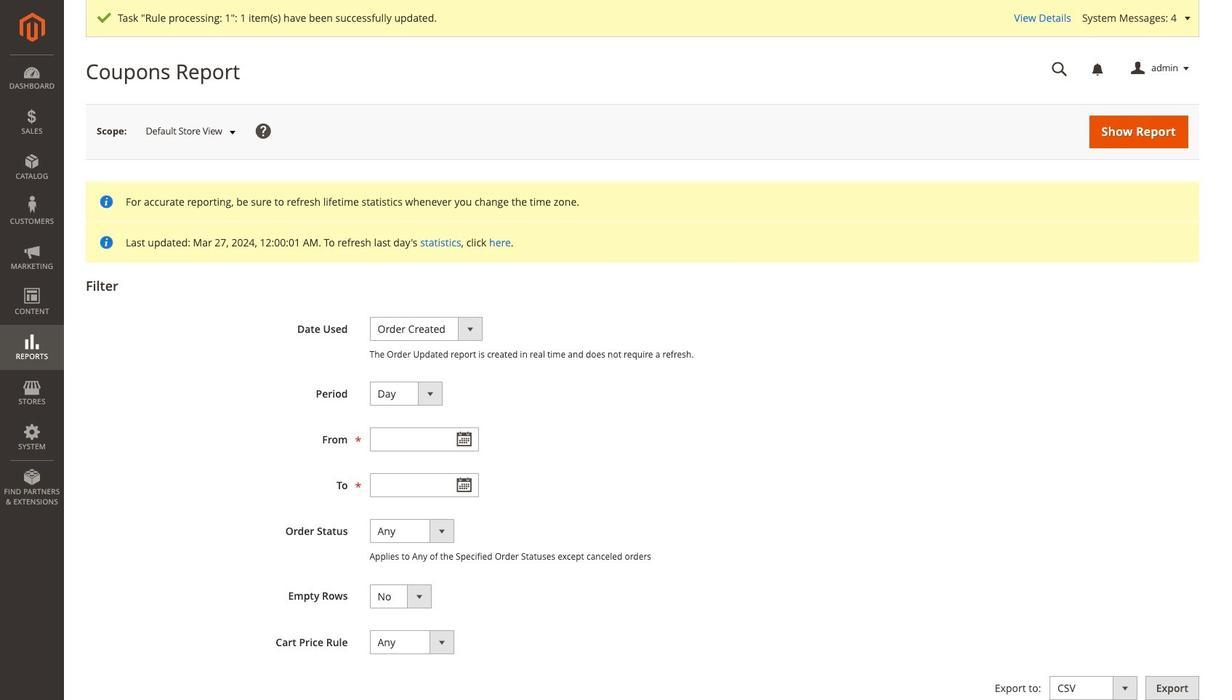 Task type: describe. For each thing, give the bounding box(es) containing it.
magento admin panel image
[[19, 12, 45, 42]]



Task type: locate. For each thing, give the bounding box(es) containing it.
menu bar
[[0, 55, 64, 514]]

None text field
[[1042, 56, 1078, 81], [370, 473, 479, 497], [1042, 56, 1078, 81], [370, 473, 479, 497]]

None text field
[[370, 428, 479, 452]]



